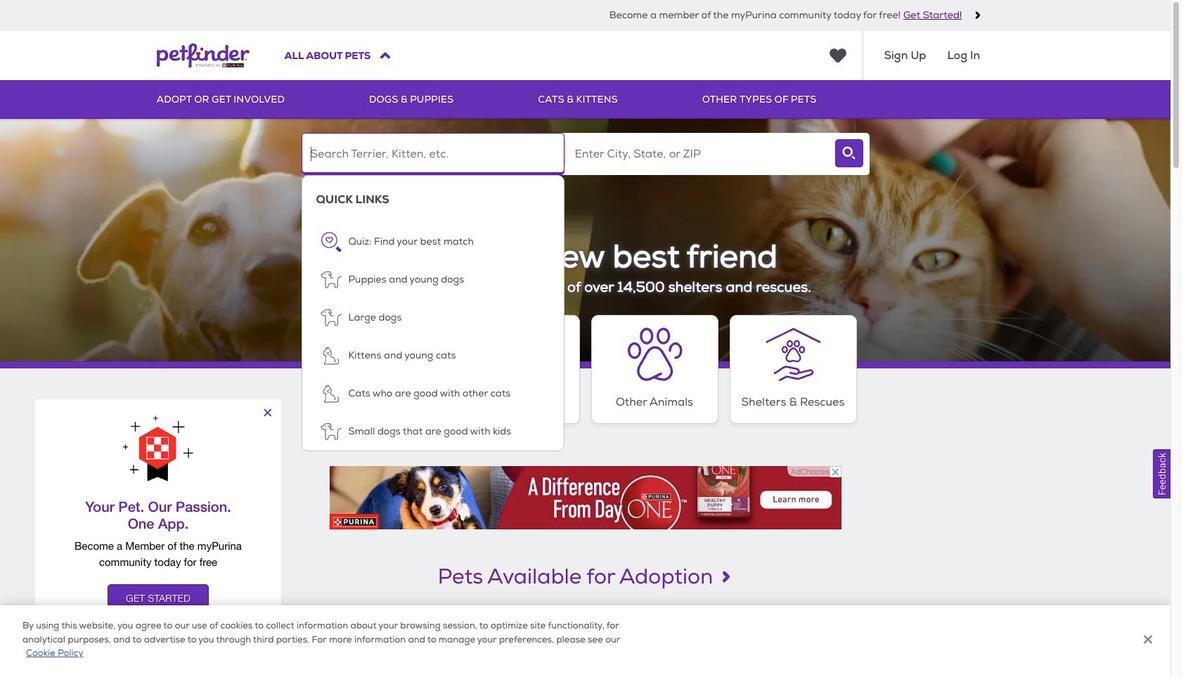 Task type: describe. For each thing, give the bounding box(es) containing it.
primary element
[[157, 80, 1015, 119]]

miley, adoptable, senior female mixed breed, in naples, fl. image
[[504, 607, 667, 677]]

Enter City, State, or ZIP text field
[[566, 133, 829, 175]]

rizzo, adoptable, baby female shepherd & labrador retriever, in jardines de san manuel, pue. image
[[330, 607, 493, 677]]

advertisement element
[[330, 466, 842, 529]]

petfinder logo image
[[157, 31, 249, 80]]

favorite rizzo image
[[463, 619, 480, 637]]



Task type: vqa. For each thing, say whether or not it's contained in the screenshot.
third Any popup button from the bottom of the page
no



Task type: locate. For each thing, give the bounding box(es) containing it.
privacy alert dialog
[[0, 606, 1171, 677]]

Search Terrier, Kitten, etc. text field
[[301, 133, 565, 175]]

favorite rocky image
[[289, 619, 306, 637]]

rocky, adoptable, senior male mixed breed, in naples, fl. image
[[157, 607, 319, 677]]

animal search quick links list box
[[301, 175, 565, 452]]



